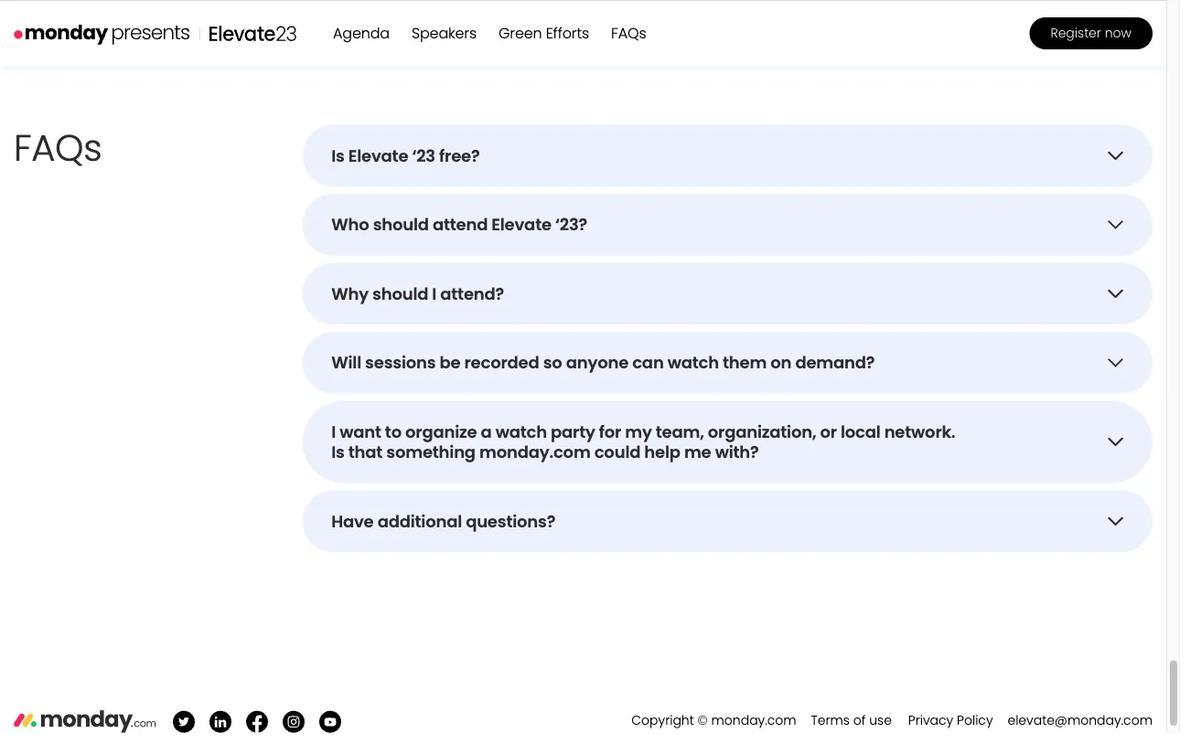Task type: vqa. For each thing, say whether or not it's contained in the screenshot.
all for your
no



Task type: describe. For each thing, give the bounding box(es) containing it.
elevate@monday.com link
[[1008, 713, 1153, 731]]

agenda
[[333, 23, 390, 43]]

sessions
[[365, 352, 436, 375]]

faqs link
[[611, 23, 646, 43]]

terms
[[811, 713, 850, 731]]

1 horizontal spatial faqs
[[611, 23, 646, 43]]

monday.com inside i want to organize a watch party for my team, organization, or local network. is that something monday.com could help me with?
[[479, 442, 591, 465]]

my
[[625, 421, 652, 444]]

for
[[599, 421, 621, 444]]

privacy policy
[[908, 713, 993, 731]]

copyright
[[631, 713, 694, 731]]

0 horizontal spatial elevate
[[348, 145, 408, 168]]

why should i attend?
[[331, 283, 504, 306]]

register
[[1051, 24, 1101, 42]]

of
[[853, 713, 866, 731]]

attend
[[433, 214, 488, 237]]

on
[[770, 352, 792, 375]]

me
[[684, 442, 711, 465]]

additional
[[377, 511, 462, 534]]

help
[[644, 442, 680, 465]]

or
[[820, 421, 837, 444]]

demand?
[[795, 352, 875, 375]]

policy
[[957, 713, 993, 731]]

vod logo image
[[14, 23, 190, 46]]

who
[[331, 214, 369, 237]]

attend?
[[440, 283, 504, 306]]

will
[[331, 352, 361, 375]]

1 is from the top
[[331, 145, 345, 168]]

elevate@monday.com
[[1008, 713, 1153, 731]]

could
[[594, 442, 641, 465]]

something
[[386, 442, 476, 465]]

who should attend elevate '23?
[[331, 214, 587, 237]]

green efforts
[[499, 23, 589, 43]]

speakers
[[412, 23, 477, 43]]

want
[[340, 421, 381, 444]]

agenda link
[[333, 23, 390, 43]]

can
[[632, 352, 664, 375]]

'23
[[412, 145, 435, 168]]

that
[[348, 442, 383, 465]]

organize
[[405, 421, 477, 444]]

register now
[[1051, 24, 1132, 42]]

1 horizontal spatial elevate
[[492, 214, 551, 237]]

terms of use link
[[811, 713, 892, 731]]

team,
[[656, 421, 704, 444]]

local
[[841, 421, 881, 444]]

0 vertical spatial i
[[432, 283, 437, 306]]

to
[[385, 421, 402, 444]]

copyright © monday.com
[[631, 713, 800, 731]]



Task type: locate. For each thing, give the bounding box(es) containing it.
monday.com up questions?
[[479, 442, 591, 465]]

i left want
[[331, 421, 336, 444]]

privacy
[[908, 713, 953, 731]]

1 horizontal spatial watch
[[668, 352, 719, 375]]

elevate left '23
[[348, 145, 408, 168]]

elevate23 image
[[209, 26, 296, 41]]

1 vertical spatial watch
[[496, 421, 547, 444]]

terms of use
[[811, 713, 892, 731]]

questions?
[[466, 511, 555, 534]]

network.
[[884, 421, 955, 444]]

0 horizontal spatial monday.com
[[479, 442, 591, 465]]

i want to organize a watch party for my team, organization, or local network. is that something monday.com could help me with?
[[331, 421, 955, 465]]

is
[[331, 145, 345, 168], [331, 442, 345, 465]]

watch right can
[[668, 352, 719, 375]]

elevate left '23?
[[492, 214, 551, 237]]

have
[[331, 511, 374, 534]]

anyone
[[566, 352, 629, 375]]

0 vertical spatial watch
[[668, 352, 719, 375]]

1 vertical spatial should
[[372, 283, 428, 306]]

1 should from the top
[[373, 214, 429, 237]]

i left attend?
[[432, 283, 437, 306]]

watch right "a"
[[496, 421, 547, 444]]

recorded
[[464, 352, 539, 375]]

a
[[481, 421, 492, 444]]

0 horizontal spatial faqs
[[14, 123, 102, 174]]

'23?
[[555, 214, 587, 237]]

is left that
[[331, 442, 345, 465]]

0 vertical spatial elevate
[[348, 145, 408, 168]]

1 horizontal spatial i
[[432, 283, 437, 306]]

0 vertical spatial faqs
[[611, 23, 646, 43]]

should for why
[[372, 283, 428, 306]]

organization,
[[708, 421, 816, 444]]

will sessions be recorded so anyone can watch them on demand?
[[331, 352, 875, 375]]

them
[[723, 352, 767, 375]]

have additional questions?
[[331, 511, 555, 534]]

2 should from the top
[[372, 283, 428, 306]]

privacy policy link
[[908, 713, 993, 731]]

watch
[[668, 352, 719, 375], [496, 421, 547, 444]]

i inside i want to organize a watch party for my team, organization, or local network. is that something monday.com could help me with?
[[331, 421, 336, 444]]

1 vertical spatial faqs
[[14, 123, 102, 174]]

should right why
[[372, 283, 428, 306]]

now
[[1105, 24, 1132, 42]]

1 horizontal spatial monday.com
[[711, 713, 796, 731]]

use
[[869, 713, 892, 731]]

elevate
[[348, 145, 408, 168], [492, 214, 551, 237]]

should
[[373, 214, 429, 237], [372, 283, 428, 306]]

0 horizontal spatial i
[[331, 421, 336, 444]]

©
[[698, 713, 708, 731]]

monday.com right ©
[[711, 713, 796, 731]]

with?
[[715, 442, 759, 465]]

green efforts link
[[499, 23, 589, 43]]

1 vertical spatial monday.com
[[711, 713, 796, 731]]

speakers link
[[412, 23, 477, 43]]

be
[[440, 352, 461, 375]]

1 vertical spatial is
[[331, 442, 345, 465]]

efforts
[[546, 23, 589, 43]]

should right who
[[373, 214, 429, 237]]

i
[[432, 283, 437, 306], [331, 421, 336, 444]]

should for who
[[373, 214, 429, 237]]

0 vertical spatial monday.com
[[479, 442, 591, 465]]

0 vertical spatial should
[[373, 214, 429, 237]]

free?
[[439, 145, 480, 168]]

1 vertical spatial elevate
[[492, 214, 551, 237]]

green
[[499, 23, 542, 43]]

2 is from the top
[[331, 442, 345, 465]]

faqs
[[611, 23, 646, 43], [14, 123, 102, 174]]

watch inside i want to organize a watch party for my team, organization, or local network. is that something monday.com could help me with?
[[496, 421, 547, 444]]

party
[[551, 421, 595, 444]]

monday.com
[[479, 442, 591, 465], [711, 713, 796, 731]]

so
[[543, 352, 562, 375]]

is inside i want to organize a watch party for my team, organization, or local network. is that something monday.com could help me with?
[[331, 442, 345, 465]]

0 vertical spatial is
[[331, 145, 345, 168]]

is up who
[[331, 145, 345, 168]]

0 horizontal spatial watch
[[496, 421, 547, 444]]

1 vertical spatial i
[[331, 421, 336, 444]]

is elevate '23 free?
[[331, 145, 480, 168]]

why
[[331, 283, 369, 306]]



